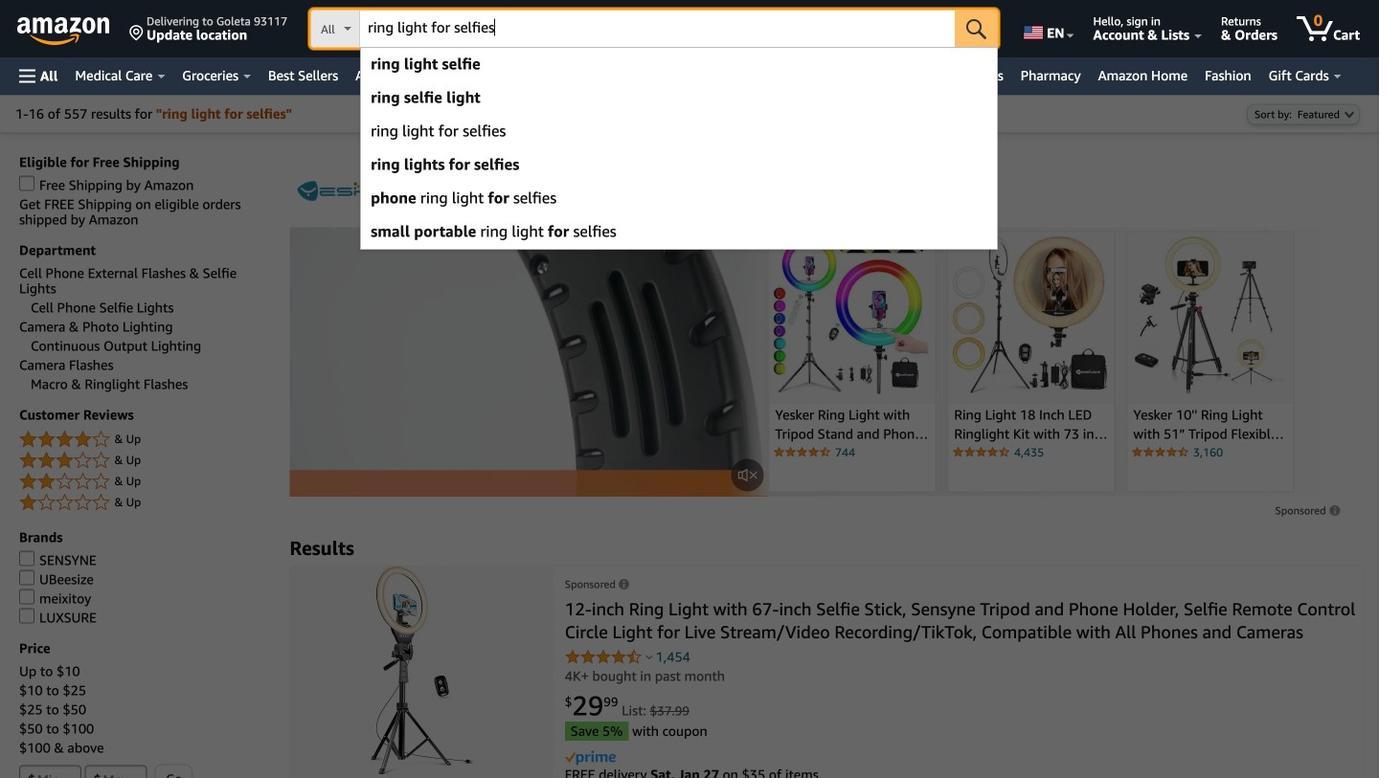 Task type: locate. For each thing, give the bounding box(es) containing it.
1 vertical spatial checkbox image
[[19, 570, 34, 586]]

None search field
[[310, 10, 998, 50]]

1 checkbox image from the top
[[19, 551, 34, 567]]

None submit
[[955, 10, 998, 48]]

2 checkbox image from the top
[[19, 570, 34, 586]]

mute sponsored video element
[[726, 455, 769, 497]]

checkbox image
[[19, 176, 34, 191], [19, 590, 34, 605]]

0 vertical spatial checkbox image
[[19, 176, 34, 191]]

1 vertical spatial checkbox image
[[19, 590, 34, 605]]

navigation navigation
[[0, 0, 1379, 250]]

0 vertical spatial checkbox image
[[19, 551, 34, 567]]

list
[[768, 227, 1302, 497]]

2 vertical spatial checkbox image
[[19, 609, 34, 624]]

free delivery sat, jan 27 on $35 of items shipped by amazon element
[[565, 767, 819, 779]]

amazon image
[[17, 17, 110, 46]]

checkbox image
[[19, 551, 34, 567], [19, 570, 34, 586], [19, 609, 34, 624]]

none submit inside search box
[[955, 10, 998, 48]]



Task type: vqa. For each thing, say whether or not it's contained in the screenshot.
Cool Rush ICON
no



Task type: describe. For each thing, give the bounding box(es) containing it.
dropdown image
[[1345, 111, 1354, 118]]

mute sponsored video image
[[731, 460, 764, 492]]

2 stars & up element
[[19, 471, 271, 494]]

4 stars & up element
[[19, 429, 271, 452]]

1 star & up element
[[19, 492, 271, 515]]

Search Amazon text field
[[360, 11, 955, 47]]

2 checkbox image from the top
[[19, 590, 34, 605]]

1 checkbox image from the top
[[19, 176, 34, 191]]

3 stars & up element
[[19, 450, 271, 473]]

3 checkbox image from the top
[[19, 609, 34, 624]]

amazon prime image
[[565, 751, 616, 766]]

sponsored ad - 12-inch ring light with 67-inch selfie stick, sensyne tripod and phone holder, selfie remote control circle... image
[[370, 567, 474, 776]]

none search field inside navigation navigation
[[310, 10, 998, 50]]



